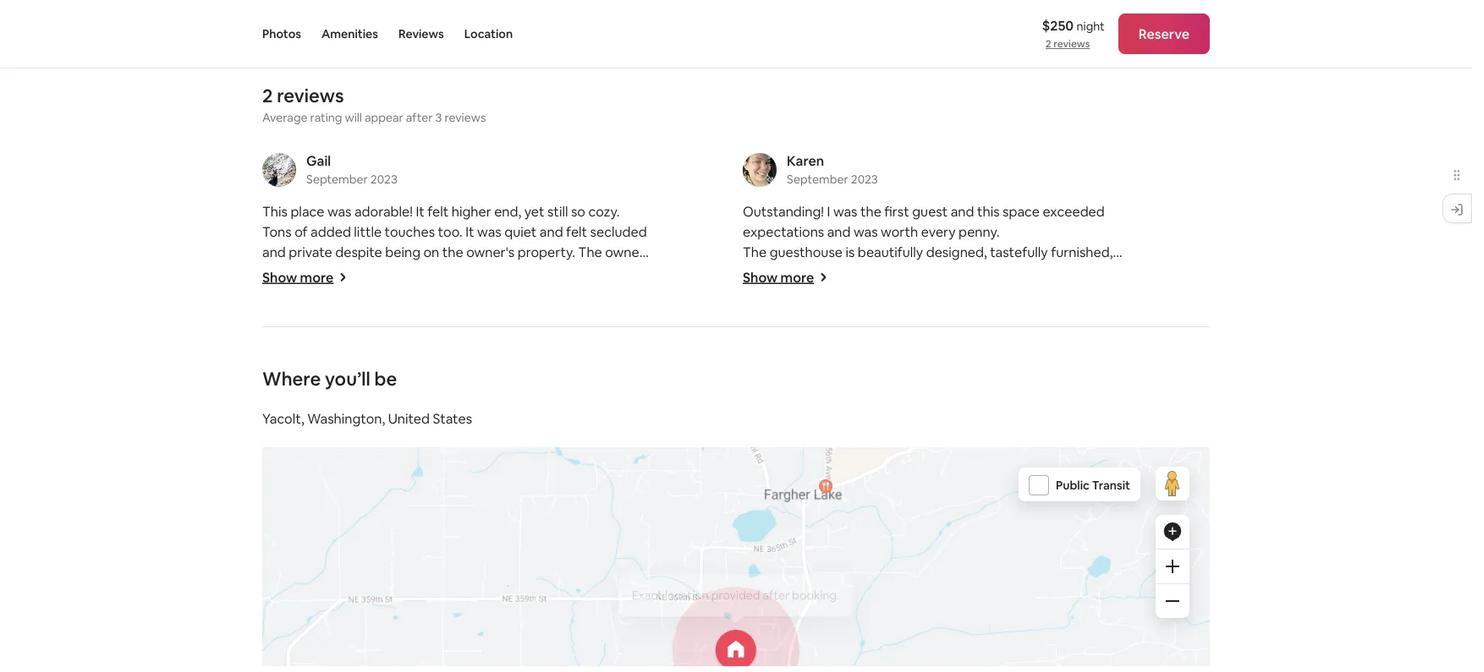 Task type: describe. For each thing, give the bounding box(es) containing it.
goes
[[1022, 264, 1052, 281]]

the down expectations
[[743, 243, 767, 261]]

september for karen
[[787, 172, 849, 187]]

was up added
[[328, 203, 352, 220]]

relaxing
[[284, 386, 333, 403]]

five
[[606, 487, 629, 504]]

the right all
[[466, 365, 487, 383]]

needs
[[1034, 325, 1072, 342]]

outside
[[316, 487, 363, 504]]

touches
[[385, 223, 435, 240]]

drag pegman onto the map to open street view image
[[1156, 467, 1190, 501]]

too.
[[438, 223, 463, 240]]

and left 'this'
[[951, 203, 975, 220]]

a right -
[[326, 507, 334, 525]]

2 horizontal spatial place
[[406, 467, 440, 484]]

amenities button
[[322, 0, 378, 68]]

of down drive
[[595, 406, 608, 423]]

just
[[563, 426, 586, 444]]

stocked
[[595, 304, 645, 322]]

karen
[[787, 152, 825, 169]]

1 vertical spatial it
[[466, 223, 475, 240]]

more for outstanding! i was the first guest and this space exceeded expectations and was worth every penny.
[[781, 269, 815, 286]]

photos
[[262, 26, 301, 41]]

1 horizontal spatial well
[[567, 304, 592, 322]]

the down goes
[[1024, 284, 1045, 301]]

and up days at left bottom
[[397, 365, 420, 383]]

zoom in image
[[1167, 560, 1180, 574]]

the down the options.
[[381, 446, 402, 464]]

1 horizontal spatial coffee,
[[417, 325, 460, 342]]

1 vertical spatial had
[[470, 406, 494, 423]]

quiet
[[505, 223, 537, 240]]

a left five at the left of the page
[[596, 487, 603, 504]]

$250
[[1043, 17, 1074, 34]]

0 horizontal spatial for
[[262, 386, 281, 403]]

expectations
[[743, 223, 825, 240]]

owner's
[[467, 243, 515, 261]]

floor
[[887, 264, 917, 281]]

sugar.
[[516, 325, 553, 342]]

the up too
[[485, 446, 506, 464]]

to up 'fruit.'
[[888, 284, 902, 301]]

sheets
[[408, 345, 449, 362]]

along
[[506, 264, 540, 281]]

1 me from the left
[[799, 284, 819, 301]]

0 vertical spatial comfortable
[[773, 264, 851, 281]]

days
[[399, 386, 428, 403]]

the up tea,
[[479, 304, 503, 322]]

star
[[262, 507, 286, 525]]

2 horizontal spatial two
[[573, 264, 598, 281]]

karen image
[[743, 153, 777, 187]]

despite
[[335, 243, 382, 261]]

land
[[1048, 284, 1074, 301]]

of right days at left bottom
[[431, 386, 444, 403]]

1 vertical spatial which
[[431, 406, 467, 423]]

where
[[262, 367, 321, 391]]

bowl
[[314, 264, 344, 281]]

show
[[905, 284, 938, 301]]

good
[[507, 406, 540, 423]]

1 vertical spatial comfortable
[[843, 325, 921, 342]]

a right us
[[304, 264, 311, 281]]

1 vertical spatial felt
[[566, 223, 588, 240]]

never
[[443, 467, 478, 484]]

guest
[[913, 203, 948, 220]]

of right the half
[[468, 446, 482, 464]]

to up the way
[[1104, 284, 1117, 301]]

0 vertical spatial long
[[366, 304, 393, 322]]

cozy.
[[589, 203, 620, 220]]

2 reviews button
[[1046, 37, 1091, 51]]

is inside outstanding! i was the first guest and this space exceeded expectations and was worth every penny. the guesthouse is beautifully designed, tastefully furnished, very comfortable main floor bed, and the list goes on. kim met me personally to show me the lay of the land and to provide wine and fresh fruit. the host went out of their way to make sure i was comfortable and my individual needs accommodated.
[[846, 243, 855, 261]]

the down too. at the left
[[443, 243, 464, 261]]

fruit
[[398, 264, 424, 281]]

there
[[556, 325, 593, 342]]

1 vertical spatial well
[[469, 345, 493, 362]]

15
[[542, 386, 555, 403]]

reviews inside $250 night 2 reviews
[[1054, 37, 1091, 50]]

all
[[450, 365, 463, 383]]

too
[[505, 467, 527, 484]]

you'll
[[325, 367, 371, 391]]

and down town on the bottom of the page
[[309, 426, 332, 444]]

2 inside 2 reviews average rating will appear after 3 reviews
[[262, 83, 273, 107]]

public
[[1057, 478, 1090, 493]]

adorable!
[[355, 203, 413, 220]]

and down host
[[924, 325, 947, 342]]

rating
[[310, 110, 342, 125]]

large
[[601, 264, 632, 281]]

was down stocked on the left top
[[596, 325, 620, 342]]

and up left
[[262, 243, 286, 261]]

to right the way
[[1112, 304, 1125, 322]]

made
[[500, 284, 536, 301]]

washington,
[[307, 410, 385, 427]]

the up the seating
[[379, 467, 403, 484]]

and down plenty
[[521, 365, 545, 383]]

of down fruit
[[409, 284, 422, 301]]

and down personally in the right of the page
[[826, 304, 849, 322]]

and down pepper, at left
[[345, 345, 368, 362]]

the left the first
[[861, 203, 882, 220]]

especially
[[568, 467, 629, 484]]

1 vertical spatial visit
[[509, 446, 533, 464]]

1 vertical spatial reviews
[[277, 83, 344, 107]]

town
[[286, 406, 318, 423]]

the up 'perfect'
[[618, 345, 642, 362]]

2 vertical spatial felt
[[481, 467, 502, 484]]

salt,
[[292, 325, 318, 342]]

perfect
[[601, 365, 648, 383]]

$250 night 2 reviews
[[1043, 17, 1105, 50]]

add a place to the map image
[[1163, 522, 1183, 543]]

from
[[618, 386, 648, 403]]

tea,
[[463, 325, 487, 342]]

reviews button
[[399, 0, 444, 68]]

main
[[854, 264, 884, 281]]

reviews
[[399, 26, 444, 41]]

average
[[262, 110, 308, 125]]

accommodated.
[[743, 345, 846, 362]]

of up whistles
[[555, 345, 568, 362]]

be
[[375, 367, 397, 391]]

0 horizontal spatial felt
[[428, 203, 449, 220]]

outstanding! i was the first guest and this space exceeded expectations and was worth every penny. the guesthouse is beautifully designed, tastefully furnished, very comfortable main floor bed, and the list goes on. kim met me personally to show me the lay of the land and to provide wine and fresh fruit. the host went out of their way to make sure i was comfortable and my individual needs accommodated.
[[743, 203, 1125, 362]]

was up small,
[[536, 446, 561, 464]]

the left lay on the top right of the page
[[963, 284, 985, 301]]

the left town on the bottom of the page
[[262, 406, 283, 423]]

every
[[922, 223, 956, 240]]

went
[[977, 304, 1009, 322]]

still
[[548, 203, 568, 220]]

-
[[318, 507, 323, 525]]

was down the karen september 2023
[[834, 203, 858, 220]]

show more for this place was adorable! it felt higher end, yet still so cozy. tons of added little touches too.  it was quiet and felt secluded and private despite being on the owner's property. the owner left us a bowl of fresh fruit in the fridge along with two large waters and two bottles of wine, which made for a wonderful welcome after a long day of travel. the kitchen is well stocked with salt, pepper, spices, coffee, tea, and sugar. there was laundry soap and dryer sheets as well as plenty of towels. the hot tub is large, clean and had all the bells and whistles perfect for relaxing after long days of hiking. you're a 15 min drive from the town of battle ground, which had a good amount of food, coffee, and grocery options. half of the visit was just my husband and i, and the other half of the visit was myself and two other women. the place never felt too small, especially with the outside seating area and fire table. definitely a five star stay - a place i would love to visit again.
[[262, 269, 334, 286]]

public transit
[[1057, 478, 1131, 493]]

definitely
[[533, 487, 593, 504]]

1 vertical spatial two
[[334, 284, 358, 301]]

on.
[[1055, 264, 1074, 281]]

their
[[1052, 304, 1081, 322]]

a left the 15
[[531, 386, 539, 403]]

list containing gail
[[256, 152, 1217, 525]]

the up large
[[579, 243, 602, 261]]

show for outstanding! i was the first guest and this space exceeded expectations and was worth every penny.
[[743, 269, 778, 286]]

was left just
[[536, 426, 560, 444]]

of down despite
[[347, 264, 360, 281]]

gail september 2023
[[306, 152, 398, 187]]

food,
[[611, 406, 644, 423]]

fresh inside outstanding! i was the first guest and this space exceeded expectations and was worth every penny. the guesthouse is beautifully designed, tastefully furnished, very comfortable main floor bed, and the list goes on. kim met me personally to show me the lay of the land and to provide wine and fresh fruit. the host went out of their way to make sure i was comfortable and my individual needs accommodated.
[[852, 304, 884, 322]]

0 horizontal spatial other
[[290, 467, 324, 484]]

large,
[[323, 365, 358, 383]]

owner
[[605, 243, 645, 261]]

1 horizontal spatial other
[[405, 446, 439, 464]]

yet
[[525, 203, 545, 220]]

show more for outstanding! i was the first guest and this space exceeded expectations and was worth every penny.
[[743, 269, 815, 286]]

location button
[[465, 0, 513, 68]]

the up lay on the top right of the page
[[977, 264, 998, 281]]

bells
[[490, 365, 519, 383]]

lay
[[987, 284, 1005, 301]]

host
[[946, 304, 974, 322]]

my inside this place was adorable! it felt higher end, yet still so cozy. tons of added little touches too.  it was quiet and felt secluded and private despite being on the owner's property. the owner left us a bowl of fresh fruit in the fridge along with two large waters and two bottles of wine, which made for a wonderful welcome after a long day of travel. the kitchen is well stocked with salt, pepper, spices, coffee, tea, and sugar. there was laundry soap and dryer sheets as well as plenty of towels. the hot tub is large, clean and had all the bells and whistles perfect for relaxing after long days of hiking. you're a 15 min drive from the town of battle ground, which had a good amount of food, coffee, and grocery options. half of the visit was just my husband and i, and the other half of the visit was myself and two other women. the place never felt too small, especially with the outside seating area and fire table. definitely a five star stay - a place i would love to visit again.
[[589, 426, 608, 444]]

show more button for outstanding! i was the first guest and this space exceeded expectations and was worth every penny.
[[743, 269, 828, 286]]

and left i,
[[319, 446, 342, 464]]

show for this place was adorable! it felt higher end, yet still so cozy. tons of added little touches too.  it was quiet and felt secluded and private despite being on the owner's property. the owner left us a bowl of fresh fruit in the fridge along with two large waters and two bottles of wine, which made for a wonderful welcome after a long day of travel. the kitchen is well stocked with salt, pepper, spices, coffee, tea, and sugar. there was laundry soap and dryer sheets as well as plenty of towels. the hot tub is large, clean and had all the bells and whistles perfect for relaxing after long days of hiking. you're a 15 min drive from the town of battle ground, which had a good amount of food, coffee, and grocery options. half of the visit was just my husband and i, and the other half of the visit was myself and two other women. the place never felt too small, especially with the outside seating area and fire table. definitely a five star stay - a place i would love to visit again.
[[262, 269, 297, 286]]

of right out
[[1036, 304, 1049, 322]]



Task type: vqa. For each thing, say whether or not it's contained in the screenshot.
pepper,
yes



Task type: locate. For each thing, give the bounding box(es) containing it.
0 vertical spatial for
[[539, 284, 557, 301]]

0 vertical spatial is
[[846, 243, 855, 261]]

show more up the provide
[[743, 269, 815, 286]]

2 horizontal spatial felt
[[566, 223, 588, 240]]

half
[[440, 426, 465, 444]]

two down husband
[[262, 467, 287, 484]]

seating
[[366, 487, 412, 504]]

in
[[427, 264, 438, 281]]

very up kim
[[743, 264, 770, 281]]

beautifully
[[858, 243, 924, 261]]

1 horizontal spatial show more button
[[743, 269, 828, 286]]

2 as from the left
[[496, 345, 510, 362]]

night
[[1077, 18, 1105, 33]]

2 show from the left
[[743, 269, 778, 286]]

2 more from the left
[[781, 269, 815, 286]]

worth
[[881, 223, 919, 240]]

whistles
[[548, 365, 598, 383]]

2 reviews average rating will appear after 3 reviews
[[262, 83, 486, 125]]

with up 'laundry'
[[262, 325, 289, 342]]

2023 inside gail september 2023
[[371, 172, 398, 187]]

photos button
[[262, 0, 301, 68]]

secluded
[[591, 223, 647, 240]]

again.
[[493, 507, 530, 525]]

1 vertical spatial after
[[322, 304, 353, 322]]

gail image
[[262, 153, 296, 187], [262, 153, 296, 187]]

is up main
[[846, 243, 855, 261]]

september inside the karen september 2023
[[787, 172, 849, 187]]

and down designed,
[[951, 264, 974, 281]]

was up beautifully
[[854, 223, 878, 240]]

0 vertical spatial it
[[416, 203, 425, 220]]

designed,
[[927, 243, 988, 261]]

list
[[256, 152, 1217, 525]]

plenty
[[512, 345, 552, 362]]

very left "favorites!" on the bottom
[[811, 426, 838, 444]]

well down tea,
[[469, 345, 493, 362]]

felt up fire
[[481, 467, 502, 484]]

ground,
[[377, 406, 428, 423]]

on
[[424, 243, 440, 261]]

yacolt, washington, united states
[[262, 410, 472, 427]]

i right sure
[[810, 325, 813, 342]]

show up the provide
[[743, 269, 778, 286]]

with
[[543, 264, 570, 281], [262, 325, 289, 342], [262, 487, 289, 504]]

1 horizontal spatial fresh
[[852, 304, 884, 322]]

the
[[861, 203, 882, 220], [443, 243, 464, 261], [441, 264, 462, 281], [977, 264, 998, 281], [963, 284, 985, 301], [1024, 284, 1045, 301], [466, 365, 487, 383], [262, 406, 283, 423], [484, 426, 505, 444], [381, 446, 402, 464], [485, 446, 506, 464], [292, 487, 313, 504]]

2 september from the left
[[787, 172, 849, 187]]

0 horizontal spatial two
[[262, 467, 287, 484]]

of right day
[[422, 304, 435, 322]]

as up all
[[452, 345, 466, 362]]

for up kitchen
[[539, 284, 557, 301]]

fresh inside this place was adorable! it felt higher end, yet still so cozy. tons of added little touches too.  it was quiet and felt secluded and private despite being on the owner's property. the owner left us a bowl of fresh fruit in the fridge along with two large waters and two bottles of wine, which made for a wonderful welcome after a long day of travel. the kitchen is well stocked with salt, pepper, spices, coffee, tea, and sugar. there was laundry soap and dryer sheets as well as plenty of towels. the hot tub is large, clean and had all the bells and whistles perfect for relaxing after long days of hiking. you're a 15 min drive from the town of battle ground, which had a good amount of food, coffee, and grocery options. half of the visit was just my husband and i, and the other half of the visit was myself and two other women. the place never felt too small, especially with the outside seating area and fire table. definitely a five star stay - a place i would love to visit again.
[[363, 264, 395, 281]]

1 horizontal spatial i
[[810, 325, 813, 342]]

being
[[385, 243, 421, 261]]

1 horizontal spatial two
[[334, 284, 358, 301]]

well up there
[[567, 304, 592, 322]]

a up pepper, at left
[[356, 304, 363, 322]]

2 vertical spatial visit
[[465, 507, 490, 525]]

area
[[415, 487, 442, 504]]

0 vertical spatial which
[[460, 284, 497, 301]]

1 vertical spatial i
[[810, 325, 813, 342]]

0 horizontal spatial had
[[423, 365, 447, 383]]

1 vertical spatial is
[[555, 304, 564, 322]]

for
[[539, 284, 557, 301], [262, 386, 281, 403]]

and up property.
[[540, 223, 563, 240]]

after left 3
[[406, 110, 433, 125]]

0 horizontal spatial me
[[799, 284, 819, 301]]

fresh down personally in the right of the page
[[852, 304, 884, 322]]

husband
[[262, 446, 316, 464]]

place up area
[[406, 467, 440, 484]]

is up there
[[555, 304, 564, 322]]

zoom out image
[[1167, 595, 1180, 609]]

2023 inside the karen september 2023
[[851, 172, 879, 187]]

half
[[442, 446, 466, 464]]

2 me from the left
[[941, 284, 961, 301]]

which up 'half'
[[431, 406, 467, 423]]

0 horizontal spatial fresh
[[363, 264, 395, 281]]

september inside gail september 2023
[[306, 172, 368, 187]]

to inside this place was adorable! it felt higher end, yet still so cozy. tons of added little touches too.  it was quiet and felt secluded and private despite being on the owner's property. the owner left us a bowl of fresh fruit in the fridge along with two large waters and two bottles of wine, which made for a wonderful welcome after a long day of travel. the kitchen is well stocked with salt, pepper, spices, coffee, tea, and sugar. there was laundry soap and dryer sheets as well as plenty of towels. the hot tub is large, clean and had all the bells and whistles perfect for relaxing after long days of hiking. you're a 15 min drive from the town of battle ground, which had a good amount of food, coffee, and grocery options. half of the visit was just my husband and i, and the other half of the visit was myself and two other women. the place never felt too small, especially with the outside seating area and fire table. definitely a five star stay - a place i would love to visit again.
[[449, 507, 462, 525]]

1 horizontal spatial more
[[781, 269, 815, 286]]

more for this place was adorable! it felt higher end, yet still so cozy. tons of added little touches too.  it was quiet and felt secluded and private despite being on the owner's property. the owner left us a bowl of fresh fruit in the fridge along with two large waters and two bottles of wine, which made for a wonderful welcome after a long day of travel. the kitchen is well stocked with salt, pepper, spices, coffee, tea, and sugar. there was laundry soap and dryer sheets as well as plenty of towels. the hot tub is large, clean and had all the bells and whistles perfect for relaxing after long days of hiking. you're a 15 min drive from the town of battle ground, which had a good amount of food, coffee, and grocery options. half of the visit was just my husband and i, and the other half of the visit was myself and two other women. the place never felt too small, especially with the outside seating area and fire table. definitely a five star stay - a place i would love to visit again.
[[300, 269, 334, 286]]

and right i,
[[355, 446, 378, 464]]

2 horizontal spatial reviews
[[1054, 37, 1091, 50]]

of right lay on the top right of the page
[[1008, 284, 1021, 301]]

wine
[[794, 304, 823, 322]]

show more button
[[262, 269, 347, 286], [743, 269, 828, 286]]

1 horizontal spatial 2023
[[851, 172, 879, 187]]

1 show more from the left
[[262, 269, 334, 286]]

location
[[465, 26, 513, 41]]

higher
[[452, 203, 492, 220]]

show up welcome
[[262, 269, 297, 286]]

2 inside $250 night 2 reviews
[[1046, 37, 1052, 50]]

2023 for gail
[[371, 172, 398, 187]]

0 vertical spatial coffee,
[[417, 325, 460, 342]]

1 horizontal spatial had
[[470, 406, 494, 423]]

as up bells at the bottom left of the page
[[496, 345, 510, 362]]

it right too. at the left
[[466, 223, 475, 240]]

2 vertical spatial is
[[311, 365, 320, 383]]

two down bowl
[[334, 284, 358, 301]]

and up the way
[[1077, 284, 1101, 301]]

this place was adorable! it felt higher end, yet still so cozy. tons of added little touches too.  it was quiet and felt secluded and private despite being on the owner's property. the owner left us a bowl of fresh fruit in the fridge along with two large waters and two bottles of wine, which made for a wonderful welcome after a long day of travel. the kitchen is well stocked with salt, pepper, spices, coffee, tea, and sugar. there was laundry soap and dryer sheets as well as plenty of towels. the hot tub is large, clean and had all the bells and whistles perfect for relaxing after long days of hiking. you're a 15 min drive from the town of battle ground, which had a good amount of food, coffee, and grocery options. half of the visit was just my husband and i, and the other half of the visit was myself and two other women. the place never felt too small, especially with the outside seating area and fire table. definitely a five star stay - a place i would love to visit again.
[[262, 203, 648, 525]]

was down wine
[[816, 325, 840, 342]]

2
[[1046, 37, 1052, 50], [262, 83, 273, 107]]

felt
[[428, 203, 449, 220], [566, 223, 588, 240], [481, 467, 502, 484]]

make
[[743, 325, 777, 342]]

other down husband
[[290, 467, 324, 484]]

is
[[846, 243, 855, 261], [555, 304, 564, 322], [311, 365, 320, 383]]

travel.
[[438, 304, 476, 322]]

1 horizontal spatial 2
[[1046, 37, 1052, 50]]

and right tea,
[[490, 325, 514, 342]]

the right 'half'
[[484, 426, 505, 444]]

so
[[571, 203, 586, 220]]

states
[[433, 410, 472, 427]]

of right 'half'
[[468, 426, 481, 444]]

appear
[[365, 110, 404, 125]]

a left wonderful
[[560, 284, 567, 301]]

0 vertical spatial visit
[[508, 426, 533, 444]]

1 vertical spatial for
[[262, 386, 281, 403]]

grocery
[[335, 426, 384, 444]]

1 horizontal spatial very
[[811, 426, 838, 444]]

show more down private
[[262, 269, 334, 286]]

0 horizontal spatial show more
[[262, 269, 334, 286]]

0 horizontal spatial is
[[311, 365, 320, 383]]

more down private
[[300, 269, 334, 286]]

0 vertical spatial 2
[[1046, 37, 1052, 50]]

after inside 2 reviews average rating will appear after 3 reviews
[[406, 110, 433, 125]]

had down hiking.
[[470, 406, 494, 423]]

0 vertical spatial with
[[543, 264, 570, 281]]

1 horizontal spatial felt
[[481, 467, 502, 484]]

my inside outstanding! i was the first guest and this space exceeded expectations and was worth every penny. the guesthouse is beautifully designed, tastefully furnished, very comfortable main floor bed, and the list goes on. kim met me personally to show me the lay of the land and to provide wine and fresh fruit. the host went out of their way to make sure i was comfortable and my individual needs accommodated.
[[950, 325, 970, 342]]

2 vertical spatial two
[[262, 467, 287, 484]]

2 up the average at the left top
[[262, 83, 273, 107]]

had
[[423, 365, 447, 383], [470, 406, 494, 423]]

a
[[304, 264, 311, 281], [560, 284, 567, 301], [356, 304, 363, 322], [531, 386, 539, 403], [497, 406, 504, 423], [596, 487, 603, 504], [326, 507, 334, 525]]

list
[[1001, 264, 1019, 281]]

1 vertical spatial long
[[369, 386, 396, 403]]

comfortable
[[773, 264, 851, 281], [843, 325, 921, 342]]

i inside this place was adorable! it felt higher end, yet still so cozy. tons of added little touches too.  it was quiet and felt secluded and private despite being on the owner's property. the owner left us a bowl of fresh fruit in the fridge along with two large waters and two bottles of wine, which made for a wonderful welcome after a long day of travel. the kitchen is well stocked with salt, pepper, spices, coffee, tea, and sugar. there was laundry soap and dryer sheets as well as plenty of towels. the hot tub is large, clean and had all the bells and whistles perfect for relaxing after long days of hiking. you're a 15 min drive from the town of battle ground, which had a good amount of food, coffee, and grocery options. half of the visit was just my husband and i, and the other half of the visit was myself and two other women. the place never felt too small, especially with the outside seating area and fire table. definitely a five star stay - a place i would love to visit again.
[[373, 507, 377, 525]]

is right tub
[[311, 365, 320, 383]]

bed,
[[920, 264, 948, 281]]

my
[[950, 325, 970, 342], [589, 426, 608, 444], [789, 426, 808, 444]]

penny.
[[959, 223, 1000, 240]]

0 horizontal spatial very
[[743, 264, 770, 281]]

long down bottles
[[366, 304, 393, 322]]

of up private
[[295, 223, 308, 240]]

1 show from the left
[[262, 269, 297, 286]]

1 horizontal spatial is
[[555, 304, 564, 322]]

of right town on the bottom of the page
[[321, 406, 334, 423]]

and up especially
[[608, 446, 631, 464]]

1 september from the left
[[306, 172, 368, 187]]

0 vertical spatial fresh
[[363, 264, 395, 281]]

you're
[[490, 386, 528, 403]]

added
[[311, 223, 351, 240]]

1 horizontal spatial me
[[941, 284, 961, 301]]

0 vertical spatial had
[[423, 365, 447, 383]]

0 vertical spatial place
[[291, 203, 325, 220]]

amenities
[[322, 26, 378, 41]]

one of my very favorites!
[[743, 426, 898, 444]]

this
[[262, 203, 288, 220]]

0 horizontal spatial reviews
[[277, 83, 344, 107]]

soap
[[312, 345, 342, 362]]

1 as from the left
[[452, 345, 466, 362]]

and down never
[[445, 487, 468, 504]]

private
[[289, 243, 332, 261]]

us
[[287, 264, 301, 281]]

to right the love
[[449, 507, 462, 525]]

this
[[978, 203, 1000, 220]]

0 horizontal spatial well
[[469, 345, 493, 362]]

1 horizontal spatial my
[[789, 426, 808, 444]]

1 2023 from the left
[[371, 172, 398, 187]]

long down clean
[[369, 386, 396, 403]]

tastefully
[[991, 243, 1049, 261]]

welcome
[[262, 304, 319, 322]]

1 horizontal spatial september
[[787, 172, 849, 187]]

0 horizontal spatial 2023
[[371, 172, 398, 187]]

where you'll be
[[262, 367, 397, 391]]

other down the options.
[[405, 446, 439, 464]]

0 horizontal spatial more
[[300, 269, 334, 286]]

karen image
[[743, 153, 777, 187]]

0 horizontal spatial show
[[262, 269, 297, 286]]

2 2023 from the left
[[851, 172, 879, 187]]

which down 'fridge'
[[460, 284, 497, 301]]

space
[[1003, 203, 1040, 220]]

1 show more button from the left
[[262, 269, 347, 286]]

myself
[[563, 446, 605, 464]]

2 vertical spatial with
[[262, 487, 289, 504]]

2 vertical spatial place
[[337, 507, 370, 525]]

2 vertical spatial after
[[335, 386, 366, 403]]

1 vertical spatial place
[[406, 467, 440, 484]]

1 vertical spatial coffee,
[[262, 426, 306, 444]]

wine,
[[425, 284, 457, 301]]

your stay location, map pin image
[[716, 631, 757, 668]]

2 vertical spatial i
[[373, 507, 377, 525]]

me up wine
[[799, 284, 819, 301]]

was up owner's
[[478, 223, 502, 240]]

reviews
[[1054, 37, 1091, 50], [277, 83, 344, 107], [445, 110, 486, 125]]

it up touches
[[416, 203, 425, 220]]

1 horizontal spatial as
[[496, 345, 510, 362]]

fire
[[471, 487, 492, 504]]

0 vertical spatial after
[[406, 110, 433, 125]]

the up stay
[[292, 487, 313, 504]]

very inside outstanding! i was the first guest and this space exceeded expectations and was worth every penny. the guesthouse is beautifully designed, tastefully furnished, very comfortable main floor bed, and the list goes on. kim met me personally to show me the lay of the land and to provide wine and fresh fruit. the host went out of their way to make sure i was comfortable and my individual needs accommodated.
[[743, 264, 770, 281]]

1 vertical spatial with
[[262, 325, 289, 342]]

1 horizontal spatial show more
[[743, 269, 815, 286]]

reserve button
[[1119, 14, 1211, 54]]

2 vertical spatial reviews
[[445, 110, 486, 125]]

hiking.
[[447, 386, 487, 403]]

0 horizontal spatial show more button
[[262, 269, 347, 286]]

0 vertical spatial reviews
[[1054, 37, 1091, 50]]

2 horizontal spatial i
[[828, 203, 831, 220]]

outstanding!
[[743, 203, 825, 220]]

2023 for karen
[[851, 172, 879, 187]]

0 horizontal spatial place
[[291, 203, 325, 220]]

2 show more button from the left
[[743, 269, 828, 286]]

tons
[[262, 223, 292, 240]]

reserve
[[1139, 25, 1190, 42]]

spices,
[[372, 325, 414, 342]]

september down gail on the top of page
[[306, 172, 368, 187]]

1 horizontal spatial for
[[539, 284, 557, 301]]

options.
[[387, 426, 437, 444]]

0 vertical spatial felt
[[428, 203, 449, 220]]

2023
[[371, 172, 398, 187], [851, 172, 879, 187]]

2 horizontal spatial my
[[950, 325, 970, 342]]

would
[[380, 507, 417, 525]]

amount
[[543, 406, 592, 423]]

0 horizontal spatial coffee,
[[262, 426, 306, 444]]

of right one at the right bottom
[[773, 426, 786, 444]]

0 vertical spatial i
[[828, 203, 831, 220]]

love
[[420, 507, 446, 525]]

2 down "$250"
[[1046, 37, 1052, 50]]

1 vertical spatial other
[[290, 467, 324, 484]]

the down show
[[920, 304, 944, 322]]

0 horizontal spatial as
[[452, 345, 466, 362]]

1 horizontal spatial reviews
[[445, 110, 486, 125]]

comfortable down the guesthouse
[[773, 264, 851, 281]]

0 vertical spatial well
[[567, 304, 592, 322]]

and down bowl
[[308, 284, 331, 301]]

me up host
[[941, 284, 961, 301]]

two up wonderful
[[573, 264, 598, 281]]

show
[[262, 269, 297, 286], [743, 269, 778, 286]]

pepper,
[[321, 325, 369, 342]]

0 horizontal spatial 2
[[262, 83, 273, 107]]

1 vertical spatial 2
[[262, 83, 273, 107]]

2 show more from the left
[[743, 269, 815, 286]]

0 vertical spatial very
[[743, 264, 770, 281]]

with up star
[[262, 487, 289, 504]]

1 horizontal spatial it
[[466, 223, 475, 240]]

table.
[[495, 487, 530, 504]]

0 vertical spatial other
[[405, 446, 439, 464]]

september down karen
[[787, 172, 849, 187]]

my right one at the right bottom
[[789, 426, 808, 444]]

left
[[262, 264, 284, 281]]

exceeded
[[1043, 203, 1105, 220]]

provide
[[743, 304, 791, 322]]

a down you're
[[497, 406, 504, 423]]

and up the guesthouse
[[828, 223, 851, 240]]

yacolt,
[[262, 410, 304, 427]]

hot
[[262, 365, 284, 383]]

the right in
[[441, 264, 462, 281]]

fresh
[[363, 264, 395, 281], [852, 304, 884, 322]]

0 horizontal spatial i
[[373, 507, 377, 525]]

1 horizontal spatial place
[[337, 507, 370, 525]]

google map
showing 1 point of interest. region
[[102, 256, 1402, 668]]

1 horizontal spatial show
[[743, 269, 778, 286]]

0 horizontal spatial my
[[589, 426, 608, 444]]

september for gail
[[306, 172, 368, 187]]

fresh up bottles
[[363, 264, 395, 281]]

was
[[328, 203, 352, 220], [834, 203, 858, 220], [478, 223, 502, 240], [854, 223, 878, 240], [596, 325, 620, 342], [816, 325, 840, 342], [536, 426, 560, 444], [536, 446, 561, 464]]

my right just
[[589, 426, 608, 444]]

0 vertical spatial two
[[573, 264, 598, 281]]

0 horizontal spatial it
[[416, 203, 425, 220]]

show more button for this place was adorable! it felt higher end, yet still so cozy. tons of added little touches too.  it was quiet and felt secluded and private despite being on the owner's property. the owner left us a bowl of fresh fruit in the fridge along with two large waters and two bottles of wine, which made for a wonderful welcome after a long day of travel. the kitchen is well stocked with salt, pepper, spices, coffee, tea, and sugar. there was laundry soap and dryer sheets as well as plenty of towels. the hot tub is large, clean and had all the bells and whistles perfect for relaxing after long days of hiking. you're a 15 min drive from the town of battle ground, which had a good amount of food, coffee, and grocery options. half of the visit was just my husband and i, and the other half of the visit was myself and two other women. the place never felt too small, especially with the outside seating area and fire table. definitely a five star stay - a place i would love to visit again.
[[262, 269, 347, 286]]

2 horizontal spatial is
[[846, 243, 855, 261]]

reviews up rating at the left top
[[277, 83, 344, 107]]

tub
[[287, 365, 308, 383]]

0 horizontal spatial september
[[306, 172, 368, 187]]

1 more from the left
[[300, 269, 334, 286]]



